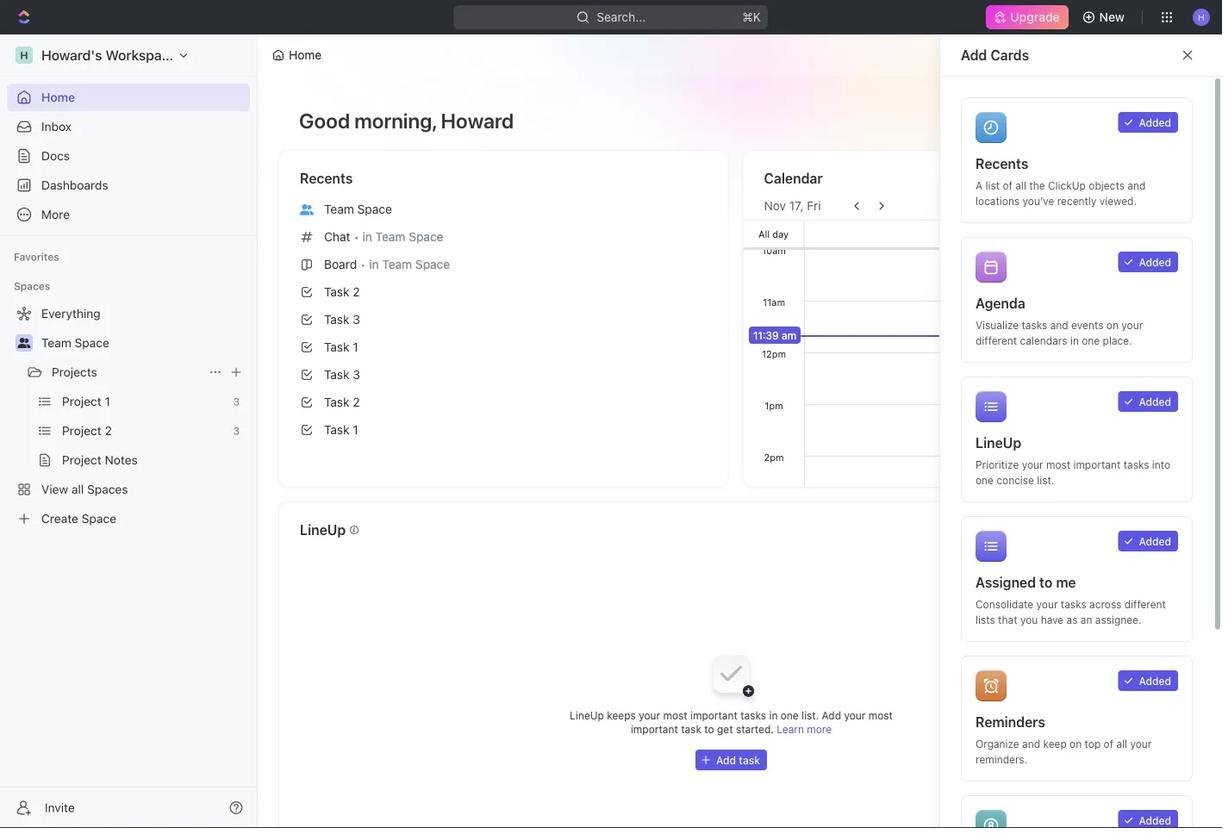 Task type: locate. For each thing, give the bounding box(es) containing it.
1 task 3 from the top
[[324, 313, 360, 327]]

tasks
[[1022, 319, 1048, 331], [1124, 459, 1150, 471], [1061, 599, 1087, 611], [741, 710, 767, 722]]

12pm
[[762, 348, 786, 360]]

task 1
[[324, 340, 358, 354]]

cards down upgrade link
[[991, 47, 1030, 63]]

0 horizontal spatial different
[[976, 335, 1018, 347]]

your inside lineup prioritize your most important tasks into one concise list.
[[1022, 459, 1044, 471]]

cards inside button
[[1163, 48, 1197, 62]]

one
[[1083, 335, 1101, 347], [976, 474, 994, 486], [781, 710, 799, 722]]

task up ‎task 2
[[324, 340, 350, 354]]

team space up projects
[[41, 336, 109, 350]]

2 vertical spatial 2
[[105, 424, 112, 438]]

your inside assigned to me consolidate your tasks across different lists that you have as an assignee.
[[1037, 599, 1059, 611]]

into
[[1153, 459, 1171, 471]]

team space link up projects link
[[41, 329, 247, 357]]

on
[[1107, 319, 1119, 331], [1070, 738, 1082, 750]]

• inside board • in team space
[[361, 258, 366, 271]]

0 horizontal spatial home
[[41, 90, 75, 104]]

2 inside "task 2" link
[[353, 285, 360, 299]]

reminders image
[[976, 671, 1007, 702]]

1 for ‎task 1
[[353, 423, 358, 437]]

2 up project notes
[[105, 424, 112, 438]]

1 down projects link
[[105, 395, 110, 409]]

user group image
[[300, 204, 314, 215], [18, 338, 31, 348]]

3
[[353, 313, 360, 327], [353, 368, 360, 382], [233, 396, 240, 408], [233, 425, 240, 437]]

one down events
[[1083, 335, 1101, 347]]

h up manage cards button on the right of the page
[[1199, 12, 1205, 22]]

recents inside 'recents a list of all the clickup objects and locations you've recently viewed.'
[[976, 156, 1029, 172]]

different inside assigned to me consolidate your tasks across different lists that you have as an assignee.
[[1125, 599, 1167, 611]]

h left howard's at the top
[[20, 49, 28, 61]]

task down the board
[[324, 285, 350, 299]]

4 added button from the top
[[1119, 531, 1179, 552]]

tasks up as
[[1061, 599, 1087, 611]]

create space
[[41, 512, 116, 526]]

0 vertical spatial 1
[[353, 340, 358, 354]]

team up chat
[[324, 202, 354, 216]]

1 ‎task from the top
[[324, 395, 350, 410]]

team down everything
[[41, 336, 71, 350]]

3 task from the top
[[324, 340, 350, 354]]

added for assigned to me
[[1140, 536, 1172, 548]]

home up inbox in the top of the page
[[41, 90, 75, 104]]

on left the top
[[1070, 738, 1082, 750]]

list. right concise
[[1038, 474, 1055, 486]]

team up board • in team space
[[376, 230, 406, 244]]

top
[[1085, 738, 1101, 750]]

create
[[41, 512, 78, 526]]

team inside tree
[[41, 336, 71, 350]]

0 vertical spatial important
[[1074, 459, 1121, 471]]

project for project 1
[[62, 395, 102, 409]]

‎task 2
[[324, 395, 360, 410]]

you
[[1021, 614, 1039, 626]]

howard
[[441, 109, 514, 133]]

0 horizontal spatial all
[[72, 483, 84, 497]]

1 horizontal spatial user group image
[[300, 204, 314, 215]]

recents a list of all the clickup objects and locations you've recently viewed.
[[976, 156, 1146, 207]]

different for me
[[1125, 599, 1167, 611]]

agenda image
[[976, 252, 1007, 283]]

list.
[[1038, 474, 1055, 486], [802, 710, 819, 722]]

0 horizontal spatial list.
[[802, 710, 819, 722]]

recents up list on the top of page
[[976, 156, 1029, 172]]

task 3 up ‎task 2
[[324, 368, 360, 382]]

on inside agenda visualize tasks and events on your different calendars in one place.
[[1107, 319, 1119, 331]]

all right view
[[72, 483, 84, 497]]

cards
[[991, 47, 1030, 63], [1163, 48, 1197, 62]]

lineup inside the lineup keeps your most important tasks in one list. add your most important task to get started.
[[570, 710, 604, 722]]

to left me
[[1040, 575, 1053, 591]]

0 horizontal spatial spaces
[[14, 280, 50, 292]]

0 vertical spatial on
[[1107, 319, 1119, 331]]

task 3 link up ‎task 2 link
[[293, 306, 714, 334]]

‎task 2 link
[[293, 389, 714, 417]]

2pm
[[764, 452, 784, 463]]

one up learn
[[781, 710, 799, 722]]

space down view all spaces
[[82, 512, 116, 526]]

0 horizontal spatial of
[[1003, 179, 1013, 191]]

today button
[[1073, 196, 1117, 216]]

2 vertical spatial important
[[631, 724, 678, 736]]

0 vertical spatial spaces
[[14, 280, 50, 292]]

user group image inside tree
[[18, 338, 31, 348]]

task for 2nd task 3 link from the bottom
[[324, 313, 350, 327]]

5 added from the top
[[1140, 675, 1172, 687]]

cards right manage
[[1163, 48, 1197, 62]]

0 vertical spatial 2
[[353, 285, 360, 299]]

0 vertical spatial task 3 link
[[293, 306, 714, 334]]

tasks inside lineup prioritize your most important tasks into one concise list.
[[1124, 459, 1150, 471]]

0 vertical spatial ‎task
[[324, 395, 350, 410]]

1 vertical spatial team space
[[41, 336, 109, 350]]

reminders organize and keep on top of all your reminders.
[[976, 714, 1153, 766]]

2
[[353, 285, 360, 299], [353, 395, 360, 410], [105, 424, 112, 438]]

2 vertical spatial and
[[1023, 738, 1041, 750]]

0 horizontal spatial h
[[20, 49, 28, 61]]

and inside 'recents a list of all the clickup objects and locations you've recently viewed.'
[[1128, 179, 1146, 191]]

2 vertical spatial one
[[781, 710, 799, 722]]

tree containing everything
[[7, 300, 250, 533]]

2 inside project 2 "link"
[[105, 424, 112, 438]]

recently
[[1058, 195, 1097, 207]]

tasks inside assigned to me consolidate your tasks across different lists that you have as an assignee.
[[1061, 599, 1087, 611]]

1 vertical spatial and
[[1051, 319, 1069, 331]]

0 horizontal spatial user group image
[[18, 338, 31, 348]]

project inside "link"
[[62, 424, 102, 438]]

today
[[1080, 200, 1110, 212]]

0 horizontal spatial on
[[1070, 738, 1082, 750]]

1 horizontal spatial different
[[1125, 599, 1167, 611]]

in down events
[[1071, 335, 1080, 347]]

1 vertical spatial spaces
[[87, 483, 128, 497]]

1 horizontal spatial •
[[361, 258, 366, 271]]

0 vertical spatial team space
[[324, 202, 392, 216]]

• for board
[[361, 258, 366, 271]]

one inside lineup prioritize your most important tasks into one concise list.
[[976, 474, 994, 486]]

2 for task 2
[[353, 285, 360, 299]]

manage cards button
[[1104, 41, 1207, 69]]

1 vertical spatial task 3
[[324, 368, 360, 382]]

2 horizontal spatial most
[[1047, 459, 1071, 471]]

task 2
[[324, 285, 360, 299]]

keep
[[1044, 738, 1067, 750]]

1 task from the top
[[324, 285, 350, 299]]

recents
[[976, 156, 1029, 172], [300, 170, 353, 187]]

2 vertical spatial lineup
[[570, 710, 604, 722]]

1 horizontal spatial h
[[1199, 12, 1205, 22]]

2 down the board
[[353, 285, 360, 299]]

lineup for lineup keeps your most important tasks in one list. add your most important task to get started.
[[570, 710, 604, 722]]

1 horizontal spatial add
[[962, 47, 988, 63]]

0 vertical spatial •
[[354, 231, 359, 244]]

added button for agenda
[[1119, 252, 1179, 273]]

different for tasks
[[976, 335, 1018, 347]]

team down chat • in team space
[[382, 257, 412, 272]]

2 task 3 from the top
[[324, 368, 360, 382]]

add left edit
[[962, 47, 988, 63]]

add up more
[[822, 710, 842, 722]]

task down task 1
[[324, 368, 350, 382]]

one inside agenda visualize tasks and events on your different calendars in one place.
[[1083, 335, 1101, 347]]

0 horizontal spatial most
[[664, 710, 688, 722]]

0 vertical spatial team space link
[[293, 196, 714, 223]]

1 vertical spatial 2
[[353, 395, 360, 410]]

0 vertical spatial lineup
[[976, 435, 1022, 451]]

1 project from the top
[[62, 395, 102, 409]]

0 vertical spatial home
[[289, 48, 322, 62]]

of right list on the top of page
[[1003, 179, 1013, 191]]

1 vertical spatial lineup
[[300, 522, 346, 539]]

1 vertical spatial h
[[20, 49, 28, 61]]

different up assignee.
[[1125, 599, 1167, 611]]

agenda visualize tasks and events on your different calendars in one place.
[[976, 295, 1144, 347]]

3 added from the top
[[1140, 396, 1172, 408]]

important left into
[[1074, 459, 1121, 471]]

1 vertical spatial ‎task
[[324, 423, 350, 437]]

good morning, howard
[[299, 109, 514, 133]]

0 horizontal spatial recents
[[300, 170, 353, 187]]

1 vertical spatial on
[[1070, 738, 1082, 750]]

1 horizontal spatial and
[[1051, 319, 1069, 331]]

lists
[[976, 614, 996, 626]]

1 vertical spatial home
[[41, 90, 75, 104]]

1 vertical spatial important
[[691, 710, 738, 722]]

task 3 for second task 3 link
[[324, 368, 360, 382]]

project 1
[[62, 395, 110, 409]]

1 vertical spatial different
[[1125, 599, 1167, 611]]

tasks for prioritize
[[1124, 459, 1150, 471]]

tree inside sidebar navigation
[[7, 300, 250, 533]]

1 vertical spatial one
[[976, 474, 994, 486]]

1 horizontal spatial recents
[[976, 156, 1029, 172]]

layout:
[[1019, 48, 1060, 62]]

more
[[41, 207, 70, 222]]

all inside 'recents a list of all the clickup objects and locations you've recently viewed.'
[[1016, 179, 1027, 191]]

0 vertical spatial user group image
[[300, 204, 314, 215]]

0 horizontal spatial and
[[1023, 738, 1041, 750]]

1 vertical spatial list.
[[802, 710, 819, 722]]

3 added button from the top
[[1119, 392, 1179, 412]]

of right the top
[[1104, 738, 1114, 750]]

one down the prioritize
[[976, 474, 994, 486]]

0 horizontal spatial to
[[705, 724, 715, 736]]

added
[[1140, 116, 1172, 128], [1140, 256, 1172, 268], [1140, 396, 1172, 408], [1140, 536, 1172, 548], [1140, 675, 1172, 687], [1140, 815, 1172, 827]]

different down visualize at the top of page
[[976, 335, 1018, 347]]

1 horizontal spatial lineup
[[570, 710, 604, 722]]

h inside sidebar navigation
[[20, 49, 28, 61]]

workspace
[[106, 47, 177, 63]]

lineup for lineup
[[300, 522, 346, 539]]

projects
[[52, 365, 97, 379]]

2 inside ‎task 2 link
[[353, 395, 360, 410]]

project for project notes
[[62, 453, 102, 467]]

recents down good
[[300, 170, 353, 187]]

project 2
[[62, 424, 112, 438]]

tasks inside the lineup keeps your most important tasks in one list. add your most important task to get started.
[[741, 710, 767, 722]]

task up task 1
[[324, 313, 350, 327]]

1 for task 1
[[353, 340, 358, 354]]

2 vertical spatial 1
[[353, 423, 358, 437]]

2 for ‎task 2
[[353, 395, 360, 410]]

2 up ‎task 1
[[353, 395, 360, 410]]

task 3
[[324, 313, 360, 327], [324, 368, 360, 382]]

0 vertical spatial to
[[1040, 575, 1053, 591]]

user group image inside "team space" link
[[300, 204, 314, 215]]

1 vertical spatial of
[[1104, 738, 1114, 750]]

of inside 'recents a list of all the clickup objects and locations you've recently viewed.'
[[1003, 179, 1013, 191]]

1 horizontal spatial home
[[289, 48, 322, 62]]

1 horizontal spatial of
[[1104, 738, 1114, 750]]

1 vertical spatial project
[[62, 424, 102, 438]]

project up view all spaces
[[62, 453, 102, 467]]

viewed.
[[1100, 195, 1137, 207]]

0 vertical spatial and
[[1128, 179, 1146, 191]]

1 vertical spatial all
[[72, 483, 84, 497]]

1 horizontal spatial cards
[[1163, 48, 1197, 62]]

0 vertical spatial h
[[1199, 12, 1205, 22]]

assigned to me image
[[976, 531, 1007, 562]]

and left keep
[[1023, 738, 1041, 750]]

0 horizontal spatial team space
[[41, 336, 109, 350]]

team
[[324, 202, 354, 216], [376, 230, 406, 244], [382, 257, 412, 272], [41, 336, 71, 350]]

lineup keeps your most important tasks in one list. add your most important task to get started.
[[570, 710, 893, 736]]

1 vertical spatial to
[[705, 724, 715, 736]]

in down chat • in team space
[[369, 257, 379, 272]]

all right the top
[[1117, 738, 1128, 750]]

home link
[[7, 84, 250, 111]]

on up 'place.'
[[1107, 319, 1119, 331]]

spaces down project notes
[[87, 483, 128, 497]]

important
[[1074, 459, 1121, 471], [691, 710, 738, 722], [631, 724, 678, 736]]

4 added from the top
[[1140, 536, 1172, 548]]

1
[[353, 340, 358, 354], [105, 395, 110, 409], [353, 423, 358, 437]]

and inside agenda visualize tasks and events on your different calendars in one place.
[[1051, 319, 1069, 331]]

0 vertical spatial list.
[[1038, 474, 1055, 486]]

have
[[1041, 614, 1064, 626]]

4 task from the top
[[324, 368, 350, 382]]

dashboards link
[[7, 172, 250, 199]]

sidebar navigation
[[0, 34, 261, 829]]

• right chat
[[354, 231, 359, 244]]

0 vertical spatial add
[[962, 47, 988, 63]]

task for second task 3 link
[[324, 368, 350, 382]]

1 horizontal spatial all
[[1016, 179, 1027, 191]]

tasks up calendars
[[1022, 319, 1048, 331]]

1 vertical spatial 1
[[105, 395, 110, 409]]

space
[[358, 202, 392, 216], [409, 230, 444, 244], [416, 257, 450, 272], [75, 336, 109, 350], [82, 512, 116, 526]]

on inside reminders organize and keep on top of all your reminders.
[[1070, 738, 1082, 750]]

different inside agenda visualize tasks and events on your different calendars in one place.
[[976, 335, 1018, 347]]

‎task down ‎task 2
[[324, 423, 350, 437]]

‎task 1
[[324, 423, 358, 437]]

1 vertical spatial •
[[361, 258, 366, 271]]

edit
[[994, 48, 1015, 62]]

0 vertical spatial all
[[1016, 179, 1027, 191]]

tree
[[7, 300, 250, 533]]

0 vertical spatial project
[[62, 395, 102, 409]]

clickup
[[1049, 179, 1087, 191]]

1 vertical spatial user group image
[[18, 338, 31, 348]]

task 3 link up ‎task 1 link
[[293, 361, 714, 389]]

lineup inside lineup prioritize your most important tasks into one concise list.
[[976, 435, 1022, 451]]

1 horizontal spatial team space
[[324, 202, 392, 216]]

dashboards
[[41, 178, 108, 192]]

important inside lineup prioritize your most important tasks into one concise list.
[[1074, 459, 1121, 471]]

1 horizontal spatial on
[[1107, 319, 1119, 331]]

1 added button from the top
[[1119, 112, 1179, 133]]

2 project from the top
[[62, 424, 102, 438]]

team space up chat
[[324, 202, 392, 216]]

lineup
[[976, 435, 1022, 451], [300, 522, 346, 539], [570, 710, 604, 722]]

1 vertical spatial task 3 link
[[293, 361, 714, 389]]

most inside lineup prioritize your most important tasks into one concise list.
[[1047, 459, 1071, 471]]

2 vertical spatial all
[[1117, 738, 1128, 750]]

0 horizontal spatial lineup
[[300, 522, 346, 539]]

and inside reminders organize and keep on top of all your reminders.
[[1023, 738, 1041, 750]]

‎task up ‎task 1
[[324, 395, 350, 410]]

a
[[976, 179, 983, 191]]

lineup prioritize your most important tasks into one concise list.
[[976, 435, 1171, 486]]

important up get
[[691, 710, 738, 722]]

manage
[[1115, 48, 1160, 62]]

0 horizontal spatial one
[[781, 710, 799, 722]]

2 horizontal spatial lineup
[[976, 435, 1022, 451]]

most
[[1047, 459, 1071, 471], [664, 710, 688, 722], [869, 710, 893, 722]]

spaces down favorites 'button'
[[14, 280, 50, 292]]

place.
[[1104, 335, 1133, 347]]

1 added from the top
[[1140, 116, 1172, 128]]

team space link up "task 2" link
[[293, 196, 714, 223]]

create space link
[[7, 505, 247, 533]]

added button for lineup
[[1119, 392, 1179, 412]]

h button
[[1188, 3, 1216, 31]]

1 horizontal spatial list.
[[1038, 474, 1055, 486]]

3 project from the top
[[62, 453, 102, 467]]

5 added button from the top
[[1119, 671, 1179, 692]]

2 horizontal spatial and
[[1128, 179, 1146, 191]]

task 3 down the task 2
[[324, 313, 360, 327]]

list. inside the lineup keeps your most important tasks in one list. add your most important task to get started.
[[802, 710, 819, 722]]

0 vertical spatial task 3
[[324, 313, 360, 327]]

one for lineup keeps your most important tasks in one list. add your most important task to get started.
[[781, 710, 799, 722]]

1 inside sidebar navigation
[[105, 395, 110, 409]]

and up calendars
[[1051, 319, 1069, 331]]

different
[[976, 335, 1018, 347], [1125, 599, 1167, 611]]

0 horizontal spatial add
[[822, 710, 842, 722]]

1 down ‎task 2
[[353, 423, 358, 437]]

1 horizontal spatial one
[[976, 474, 994, 486]]

2 ‎task from the top
[[324, 423, 350, 437]]

important for lineup keeps your most important tasks in one list. add your most important task to get started.
[[691, 710, 738, 722]]

project up project 2
[[62, 395, 102, 409]]

to left get
[[705, 724, 715, 736]]

0 horizontal spatial •
[[354, 231, 359, 244]]

learn more link
[[777, 724, 832, 736]]

project down 'project 1' on the left
[[62, 424, 102, 438]]

task
[[324, 285, 350, 299], [324, 313, 350, 327], [324, 340, 350, 354], [324, 368, 350, 382]]

1 vertical spatial add
[[822, 710, 842, 722]]

2 added from the top
[[1140, 256, 1172, 268]]

tasks up started.
[[741, 710, 767, 722]]

2 added button from the top
[[1119, 252, 1179, 273]]

learn more
[[777, 724, 832, 736]]

1 horizontal spatial important
[[691, 710, 738, 722]]

2 horizontal spatial all
[[1117, 738, 1128, 750]]

2 vertical spatial project
[[62, 453, 102, 467]]

2 for project 2
[[105, 424, 112, 438]]

events
[[1072, 319, 1104, 331]]

2 horizontal spatial one
[[1083, 335, 1101, 347]]

task 3 for 2nd task 3 link from the bottom
[[324, 313, 360, 327]]

in up learn
[[770, 710, 778, 722]]

one inside the lineup keeps your most important tasks in one list. add your most important task to get started.
[[781, 710, 799, 722]]

list. up learn more
[[802, 710, 819, 722]]

1 horizontal spatial team space link
[[293, 196, 714, 223]]

tasks left into
[[1124, 459, 1150, 471]]

and
[[1128, 179, 1146, 191], [1051, 319, 1069, 331], [1023, 738, 1041, 750]]

important down keeps
[[631, 724, 678, 736]]

all left the
[[1016, 179, 1027, 191]]

and up viewed.
[[1128, 179, 1146, 191]]

0 vertical spatial one
[[1083, 335, 1101, 347]]

• right the board
[[361, 258, 366, 271]]

2 task from the top
[[324, 313, 350, 327]]

1 horizontal spatial to
[[1040, 575, 1053, 591]]

home up good
[[289, 48, 322, 62]]

1 up ‎task 2
[[353, 340, 358, 354]]

0 horizontal spatial team space link
[[41, 329, 247, 357]]

add cards
[[962, 47, 1030, 63]]

• inside chat • in team space
[[354, 231, 359, 244]]

0 vertical spatial different
[[976, 335, 1018, 347]]



Task type: vqa. For each thing, say whether or not it's contained in the screenshot.
‎Task associated with ‎Task 2
yes



Task type: describe. For each thing, give the bounding box(es) containing it.
assignee.
[[1096, 614, 1142, 626]]

upgrade
[[1011, 10, 1060, 24]]

6 added button from the top
[[1119, 811, 1179, 829]]

day
[[773, 229, 789, 240]]

get
[[718, 724, 734, 736]]

most for lineup prioritize your most important tasks into one concise list.
[[1047, 459, 1071, 471]]

lineup image
[[976, 392, 1007, 423]]

11am
[[763, 297, 785, 308]]

inbox link
[[7, 113, 250, 141]]

one for lineup prioritize your most important tasks into one concise list.
[[976, 474, 994, 486]]

cards for manage cards
[[1163, 48, 1197, 62]]

notes
[[105, 453, 138, 467]]

view
[[41, 483, 68, 497]]

reminders.
[[976, 754, 1028, 766]]

‎task for ‎task 2
[[324, 395, 350, 410]]

everything link
[[7, 300, 247, 328]]

added button for reminders
[[1119, 671, 1179, 692]]

recents for recents a list of all the clickup objects and locations you've recently viewed.
[[976, 156, 1029, 172]]

project 2 link
[[62, 417, 226, 445]]

all inside tree
[[72, 483, 84, 497]]

keeps
[[607, 710, 636, 722]]

agenda
[[976, 295, 1026, 312]]

assigned comments image
[[976, 811, 1007, 829]]

⌘k
[[743, 10, 762, 24]]

all inside reminders organize and keep on top of all your reminders.
[[1117, 738, 1128, 750]]

new
[[1100, 10, 1125, 24]]

list. inside lineup prioritize your most important tasks into one concise list.
[[1038, 474, 1055, 486]]

added button for recents
[[1119, 112, 1179, 133]]

everything
[[41, 307, 101, 321]]

view all spaces link
[[7, 476, 247, 504]]

that
[[999, 614, 1018, 626]]

new button
[[1076, 3, 1136, 31]]

added for lineup
[[1140, 396, 1172, 408]]

good
[[299, 109, 350, 133]]

upgrade link
[[987, 5, 1069, 29]]

you've
[[1023, 195, 1055, 207]]

• for chat
[[354, 231, 359, 244]]

tasks for to
[[1061, 599, 1087, 611]]

home inside sidebar navigation
[[41, 90, 75, 104]]

task 2 link
[[293, 279, 714, 306]]

recents for recents
[[300, 170, 353, 187]]

important for lineup prioritize your most important tasks into one concise list.
[[1074, 459, 1121, 471]]

more
[[807, 724, 832, 736]]

objects
[[1089, 179, 1125, 191]]

calendars
[[1021, 335, 1068, 347]]

of inside reminders organize and keep on top of all your reminders.
[[1104, 738, 1114, 750]]

organize
[[976, 738, 1020, 750]]

added button for assigned to me
[[1119, 531, 1179, 552]]

search...
[[597, 10, 646, 24]]

more button
[[7, 201, 250, 229]]

in inside the lineup keeps your most important tasks in one list. add your most important task to get started.
[[770, 710, 778, 722]]

all day
[[759, 229, 789, 240]]

add inside the lineup keeps your most important tasks in one list. add your most important task to get started.
[[822, 710, 842, 722]]

concise
[[997, 474, 1035, 486]]

project 1 link
[[62, 388, 226, 416]]

chat • in team space
[[324, 230, 444, 244]]

added for reminders
[[1140, 675, 1172, 687]]

in inside agenda visualize tasks and events on your different calendars in one place.
[[1071, 335, 1080, 347]]

to inside assigned to me consolidate your tasks across different lists that you have as an assignee.
[[1040, 575, 1053, 591]]

me
[[1057, 575, 1077, 591]]

your inside reminders organize and keep on top of all your reminders.
[[1131, 738, 1153, 750]]

6 added from the top
[[1140, 815, 1172, 827]]

1 task 3 link from the top
[[293, 306, 714, 334]]

favorites button
[[7, 247, 66, 267]]

visualize
[[976, 319, 1019, 331]]

cards for add cards
[[991, 47, 1030, 63]]

spaces inside tree
[[87, 483, 128, 497]]

across
[[1090, 599, 1122, 611]]

an
[[1081, 614, 1093, 626]]

1 horizontal spatial most
[[869, 710, 893, 722]]

view all spaces
[[41, 483, 128, 497]]

space down chat • in team space
[[416, 257, 450, 272]]

docs
[[41, 149, 70, 163]]

the
[[1030, 179, 1046, 191]]

tasks for keeps
[[741, 710, 767, 722]]

all
[[759, 229, 770, 240]]

added for agenda
[[1140, 256, 1172, 268]]

10am
[[762, 245, 786, 256]]

in right chat
[[363, 230, 372, 244]]

chat
[[324, 230, 351, 244]]

project for project 2
[[62, 424, 102, 438]]

projects link
[[52, 359, 202, 386]]

2 task 3 link from the top
[[293, 361, 714, 389]]

team space inside tree
[[41, 336, 109, 350]]

howard's workspace
[[41, 47, 177, 63]]

project notes link
[[62, 447, 247, 474]]

1 vertical spatial team space link
[[41, 329, 247, 357]]

list
[[986, 179, 1000, 191]]

most for lineup keeps your most important tasks in one list. add your most important task to get started.
[[664, 710, 688, 722]]

1 for project 1
[[105, 395, 110, 409]]

manage cards
[[1115, 48, 1197, 62]]

task for task 1 link
[[324, 340, 350, 354]]

howard's
[[41, 47, 102, 63]]

to inside the lineup keeps your most important tasks in one list. add your most important task to get started.
[[705, 724, 715, 736]]

1pm
[[765, 400, 783, 411]]

learn
[[777, 724, 805, 736]]

space up board • in team space
[[409, 230, 444, 244]]

locations
[[976, 195, 1020, 207]]

recents image
[[976, 112, 1007, 143]]

prioritize
[[976, 459, 1020, 471]]

consolidate
[[976, 599, 1034, 611]]

your inside agenda visualize tasks and events on your different calendars in one place.
[[1122, 319, 1144, 331]]

invite
[[45, 801, 75, 815]]

favorites
[[14, 251, 59, 263]]

as
[[1067, 614, 1078, 626]]

edit layout:
[[994, 48, 1060, 62]]

assigned to me consolidate your tasks across different lists that you have as an assignee.
[[976, 575, 1167, 626]]

assigned
[[976, 575, 1037, 591]]

‎task for ‎task 1
[[324, 423, 350, 437]]

‎task 1 link
[[293, 417, 714, 444]]

tasks inside agenda visualize tasks and events on your different calendars in one place.
[[1022, 319, 1048, 331]]

added for recents
[[1140, 116, 1172, 128]]

board
[[324, 257, 357, 272]]

lineup for lineup prioritize your most important tasks into one concise list.
[[976, 435, 1022, 451]]

space up chat • in team space
[[358, 202, 392, 216]]

docs link
[[7, 142, 250, 170]]

morning,
[[355, 109, 437, 133]]

h inside dropdown button
[[1199, 12, 1205, 22]]

inbox
[[41, 119, 72, 134]]

project notes
[[62, 453, 138, 467]]

space up projects
[[75, 336, 109, 350]]

task for "task 2" link
[[324, 285, 350, 299]]

calendar
[[765, 170, 823, 187]]

howard's workspace, , element
[[16, 47, 33, 64]]

0 horizontal spatial important
[[631, 724, 678, 736]]



